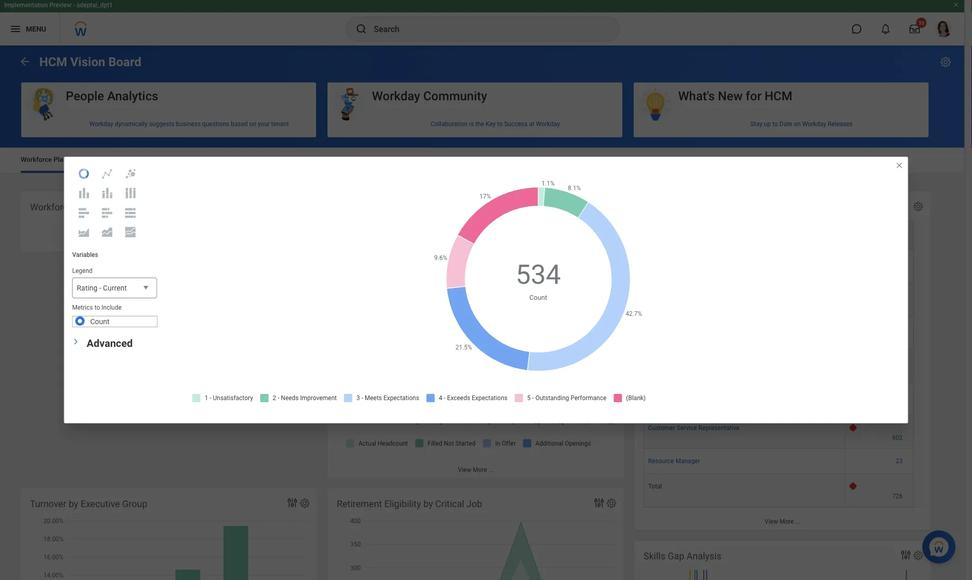 Task type: vqa. For each thing, say whether or not it's contained in the screenshot.
The Menu dropdown button
no



Task type: locate. For each thing, give the bounding box(es) containing it.
row containing resource manager
[[644, 449, 914, 475]]

1 horizontal spatial ...
[[796, 519, 801, 526]]

retirement
[[337, 499, 382, 510]]

2 cell from the top
[[644, 283, 845, 317]]

workday
[[372, 88, 420, 103], [89, 121, 113, 128], [536, 121, 560, 128], [803, 121, 826, 128]]

resource manager
[[648, 458, 700, 465]]

0 vertical spatial view
[[458, 467, 471, 474]]

tab list
[[10, 148, 954, 173]]

view inside headcount plan to pipeline element
[[458, 467, 471, 474]]

- right preview
[[73, 2, 75, 9]]

0 horizontal spatial by
[[69, 499, 78, 510]]

0 vertical spatial ...
[[489, 467, 494, 474]]

legend
[[72, 268, 93, 275]]

view inside the time to fill critical jobs element
[[765, 519, 778, 526]]

view more ...
[[458, 467, 494, 474], [765, 519, 801, 526]]

workday dynamically suggests business questions based on your tenant
[[89, 121, 289, 128]]

customer
[[648, 425, 675, 432]]

1 vertical spatial workforce
[[30, 202, 73, 213]]

to
[[497, 121, 503, 128], [773, 121, 778, 128], [95, 304, 100, 312]]

critical
[[435, 499, 464, 510]]

count down 534 button in the right of the page
[[530, 294, 547, 302]]

by right turnover
[[69, 499, 78, 510]]

people analytics
[[66, 88, 158, 103]]

1 horizontal spatial view
[[765, 519, 778, 526]]

1 vertical spatial ...
[[796, 519, 801, 526]]

workday inside button
[[372, 88, 420, 103]]

what's new for hcm
[[678, 88, 793, 103]]

4 cell from the top
[[644, 350, 845, 383]]

0 vertical spatial executive
[[354, 156, 382, 164]]

current
[[103, 284, 127, 293]]

23
[[896, 458, 903, 465]]

view more ... up the skills gap analysis element
[[765, 519, 801, 526]]

1 horizontal spatial view more ...
[[765, 519, 801, 526]]

row
[[644, 250, 914, 283], [644, 283, 914, 317], [644, 317, 914, 350], [644, 350, 914, 383], [644, 383, 914, 416], [644, 416, 914, 449], [644, 449, 914, 475], [644, 475, 914, 508]]

0 horizontal spatial to
[[95, 304, 100, 312]]

0 horizontal spatial more
[[473, 467, 487, 474]]

executive left 'group'
[[81, 499, 120, 510]]

1 horizontal spatial executive
[[354, 156, 382, 164]]

stay up to date on workday releases link
[[634, 116, 929, 132]]

2 on from the left
[[794, 121, 801, 128]]

-
[[73, 2, 75, 9], [99, 284, 101, 293]]

1 horizontal spatial hcm
[[765, 88, 793, 103]]

headcount plan to pipeline element
[[328, 192, 624, 479]]

key
[[486, 121, 496, 128]]

3 cell from the top
[[644, 317, 845, 350]]

0 horizontal spatial view more ... link
[[328, 461, 624, 479]]

by left the critical
[[424, 499, 433, 510]]

at
[[529, 121, 535, 128]]

534 dialog
[[64, 157, 908, 424]]

to left include
[[95, 304, 100, 312]]

1 horizontal spatial on
[[794, 121, 801, 128]]

average days open or to fill button
[[845, 222, 913, 250]]

representative
[[699, 425, 740, 432]]

tenant
[[271, 121, 289, 128]]

0 vertical spatial count
[[530, 294, 547, 302]]

- right rating
[[99, 284, 101, 293]]

workforce left clustered bar image
[[30, 202, 73, 213]]

0 vertical spatial view more ...
[[458, 467, 494, 474]]

questions
[[202, 121, 229, 128]]

workforce visibility
[[30, 202, 110, 213]]

5 row from the top
[[644, 383, 914, 416]]

on left the your
[[249, 121, 256, 128]]

view up the skills gap analysis element
[[765, 519, 778, 526]]

1 vertical spatial view more ...
[[765, 519, 801, 526]]

0 horizontal spatial count
[[90, 318, 110, 326]]

view more ... link
[[328, 461, 624, 479], [634, 513, 931, 531]]

7 row from the top
[[644, 449, 914, 475]]

main content
[[0, 46, 965, 581]]

2 by from the left
[[424, 499, 433, 510]]

0 horizontal spatial view more ...
[[458, 467, 494, 474]]

line image
[[101, 168, 113, 180]]

view more ... link for headcount plan to pipeline element
[[328, 461, 624, 479]]

executive
[[354, 156, 382, 164], [81, 499, 120, 510]]

1 horizontal spatial count
[[530, 294, 547, 302]]

1 vertical spatial hcm
[[765, 88, 793, 103]]

turnover by executive group element
[[21, 489, 317, 581]]

by
[[69, 499, 78, 510], [424, 499, 433, 510]]

people
[[66, 88, 104, 103]]

on right date
[[794, 121, 801, 128]]

rating - current
[[77, 284, 127, 293]]

6 row from the top
[[644, 416, 914, 449]]

0 horizontal spatial ...
[[489, 467, 494, 474]]

... inside the time to fill critical jobs element
[[796, 519, 801, 526]]

1 vertical spatial -
[[99, 284, 101, 293]]

what's new for hcm button
[[634, 83, 929, 122]]

more up the skills gap analysis element
[[780, 519, 794, 526]]

variables group
[[64, 243, 165, 335]]

view up the job
[[458, 467, 471, 474]]

workforce inside tab list
[[21, 156, 52, 164]]

hcm right the previous page icon at the left
[[39, 55, 67, 69]]

8 row from the top
[[644, 475, 914, 508]]

... inside headcount plan to pipeline element
[[489, 467, 494, 474]]

0 horizontal spatial hcm
[[39, 55, 67, 69]]

stacked bar image
[[101, 207, 113, 219]]

count inside 534 count
[[530, 294, 547, 302]]

configure this page image
[[940, 56, 952, 68]]

count
[[530, 294, 547, 302], [90, 318, 110, 326]]

1 vertical spatial more
[[780, 519, 794, 526]]

to right up
[[773, 121, 778, 128]]

view more ... link up the skills gap analysis element
[[634, 513, 931, 531]]

eligibility
[[384, 499, 421, 510]]

0 horizontal spatial -
[[73, 2, 75, 9]]

stacked column image
[[101, 187, 113, 200]]

implementation
[[4, 2, 48, 9]]

534 button
[[516, 257, 563, 293]]

534 count
[[516, 259, 561, 302]]

0 vertical spatial view more ... link
[[328, 461, 624, 479]]

variables
[[72, 251, 98, 259]]

1 horizontal spatial more
[[780, 519, 794, 526]]

0 horizontal spatial on
[[249, 121, 256, 128]]

hcm vision board
[[39, 55, 141, 69]]

time to fill critical jobs element
[[634, 192, 931, 531]]

view more ... inside headcount plan to pipeline element
[[458, 467, 494, 474]]

inbox large image
[[910, 24, 920, 34]]

view more ... for the time to fill critical jobs element
[[765, 519, 801, 526]]

column header
[[644, 221, 845, 250]]

2 horizontal spatial to
[[773, 121, 778, 128]]

new
[[718, 88, 743, 103]]

view more ... for headcount plan to pipeline element
[[458, 467, 494, 474]]

collaboration
[[431, 121, 468, 128]]

workforce planning
[[21, 156, 80, 164]]

people analytics button
[[21, 83, 316, 122]]

more for headcount plan to pipeline element
[[473, 467, 487, 474]]

total
[[648, 483, 662, 491]]

1 horizontal spatial by
[[424, 499, 433, 510]]

0 vertical spatial more
[[473, 467, 487, 474]]

1 row from the top
[[644, 250, 914, 283]]

cell
[[644, 250, 845, 283], [644, 283, 845, 317], [644, 317, 845, 350], [644, 350, 845, 383], [644, 383, 845, 416]]

diversity
[[223, 156, 249, 164]]

metrics to include group
[[72, 304, 158, 328]]

0 horizontal spatial executive
[[81, 499, 120, 510]]

executive inside tab list
[[354, 156, 382, 164]]

0 vertical spatial workforce
[[21, 156, 52, 164]]

100% column image
[[124, 187, 137, 200]]

more inside the time to fill critical jobs element
[[780, 519, 794, 526]]

1 vertical spatial view
[[765, 519, 778, 526]]

row containing customer service representative
[[644, 416, 914, 449]]

more up the job
[[473, 467, 487, 474]]

close chart settings image
[[896, 161, 904, 170]]

1 vertical spatial view more ... link
[[634, 513, 931, 531]]

previous page image
[[19, 55, 31, 68]]

executive left summary at the left top of page
[[354, 156, 382, 164]]

view more ... link up the job
[[328, 461, 624, 479]]

view more ... up the job
[[458, 467, 494, 474]]

turnover by executive group
[[30, 499, 147, 510]]

1 horizontal spatial to
[[497, 121, 503, 128]]

collaboration is the key to success at workday
[[431, 121, 560, 128]]

view more ... inside the time to fill critical jobs element
[[765, 519, 801, 526]]

row containing total
[[644, 475, 914, 508]]

more inside headcount plan to pipeline element
[[473, 467, 487, 474]]

workforce left planning
[[21, 156, 52, 164]]

0 horizontal spatial view
[[458, 467, 471, 474]]

notifications large image
[[881, 24, 891, 34]]

donut image
[[78, 168, 90, 180]]

3 row from the top
[[644, 317, 914, 350]]

1 vertical spatial count
[[90, 318, 110, 326]]

0 vertical spatial -
[[73, 2, 75, 9]]

workforce
[[21, 156, 52, 164], [30, 202, 73, 213]]

for
[[746, 88, 762, 103]]

count down metrics to include
[[90, 318, 110, 326]]

to right key
[[497, 121, 503, 128]]

organizational
[[101, 156, 144, 164]]

more
[[473, 467, 487, 474], [780, 519, 794, 526]]

is
[[469, 121, 474, 128]]

1 horizontal spatial view more ... link
[[634, 513, 931, 531]]

1 horizontal spatial -
[[99, 284, 101, 293]]

advanced
[[87, 338, 133, 350]]

experience
[[300, 156, 333, 164]]

hcm right for
[[765, 88, 793, 103]]



Task type: describe. For each thing, give the bounding box(es) containing it.
1 vertical spatial executive
[[81, 499, 120, 510]]

up
[[764, 121, 771, 128]]

4 row from the top
[[644, 350, 914, 383]]

turnover
[[30, 499, 66, 510]]

preview
[[50, 2, 72, 9]]

adeptai_dpt1
[[77, 2, 113, 9]]

service
[[677, 425, 697, 432]]

1 by from the left
[[69, 499, 78, 510]]

stay up to date on workday releases
[[751, 121, 853, 128]]

dynamically
[[115, 121, 148, 128]]

main content containing hcm vision board
[[0, 46, 965, 581]]

average
[[855, 231, 877, 238]]

100% bar image
[[124, 207, 137, 219]]

... for the time to fill critical jobs element
[[796, 519, 801, 526]]

job
[[467, 499, 482, 510]]

analytics
[[107, 88, 158, 103]]

clustered column image
[[78, 187, 90, 200]]

open
[[894, 231, 909, 238]]

resource manager link
[[648, 456, 700, 465]]

tab list containing workforce planning
[[10, 148, 954, 173]]

skills
[[644, 551, 666, 562]]

&
[[217, 156, 222, 164]]

retirement eligibility by critical job element
[[328, 489, 624, 581]]

602
[[893, 435, 903, 442]]

planning
[[54, 156, 80, 164]]

or
[[885, 239, 891, 247]]

organizational health
[[101, 156, 165, 164]]

1 cell from the top
[[644, 250, 845, 283]]

vision
[[70, 55, 105, 69]]

view for the time to fill critical jobs element
[[765, 519, 778, 526]]

average days open or to fill row
[[644, 221, 914, 250]]

602 button
[[893, 434, 905, 443]]

23 button
[[896, 458, 905, 466]]

your
[[258, 121, 270, 128]]

implementation preview -   adeptai_dpt1 banner
[[0, 0, 965, 46]]

workforce for workforce visibility
[[30, 202, 73, 213]]

to inside group
[[95, 304, 100, 312]]

workday community button
[[328, 83, 623, 122]]

date
[[780, 121, 793, 128]]

gap
[[668, 551, 685, 562]]

community
[[423, 88, 487, 103]]

more for the time to fill critical jobs element
[[780, 519, 794, 526]]

total element
[[648, 481, 662, 491]]

726 button
[[893, 493, 905, 501]]

customer service representative
[[648, 425, 740, 432]]

100% area image
[[124, 226, 137, 239]]

count inside metrics to include group
[[90, 318, 110, 326]]

726
[[893, 493, 903, 500]]

clustered bar image
[[78, 207, 90, 219]]

5 cell from the top
[[644, 383, 845, 416]]

bubble image
[[124, 168, 137, 180]]

business
[[176, 121, 201, 128]]

close environment banner image
[[953, 2, 959, 8]]

rating - current button
[[72, 278, 157, 299]]

to
[[892, 239, 899, 247]]

0 vertical spatial hcm
[[39, 55, 67, 69]]

the
[[476, 121, 484, 128]]

executive summary
[[354, 156, 413, 164]]

profile logan mcneil element
[[929, 18, 958, 40]]

534
[[516, 259, 561, 290]]

group
[[122, 499, 147, 510]]

implementation preview -   adeptai_dpt1
[[4, 2, 113, 9]]

fill
[[901, 239, 909, 247]]

employee
[[269, 156, 299, 164]]

success
[[504, 121, 528, 128]]

view for headcount plan to pipeline element
[[458, 467, 471, 474]]

hcm inside button
[[765, 88, 793, 103]]

resource
[[648, 458, 674, 465]]

suggests
[[149, 121, 174, 128]]

collaboration is the key to success at workday link
[[328, 116, 623, 132]]

- inside dropdown button
[[99, 284, 101, 293]]

2 row from the top
[[644, 283, 914, 317]]

visibility
[[75, 202, 110, 213]]

column header inside the time to fill critical jobs element
[[644, 221, 845, 250]]

based
[[231, 121, 248, 128]]

stacked area image
[[101, 226, 113, 239]]

what's
[[678, 88, 715, 103]]

workforce for workforce planning
[[21, 156, 52, 164]]

... for headcount plan to pipeline element
[[489, 467, 494, 474]]

employee experience
[[269, 156, 333, 164]]

retirement eligibility by critical job
[[337, 499, 482, 510]]

belonging & diversity
[[186, 156, 249, 164]]

summary
[[384, 156, 413, 164]]

workday community
[[372, 88, 487, 103]]

legend group
[[72, 267, 157, 299]]

days
[[879, 231, 893, 238]]

releases
[[828, 121, 853, 128]]

overlaid area image
[[78, 226, 90, 239]]

health
[[146, 156, 165, 164]]

skills gap analysis
[[644, 551, 722, 562]]

workforce visibility element
[[21, 192, 317, 252]]

manager
[[676, 458, 700, 465]]

search image
[[355, 23, 368, 35]]

include
[[102, 304, 122, 312]]

- inside banner
[[73, 2, 75, 9]]

chevron down image
[[72, 336, 79, 348]]

board
[[108, 55, 141, 69]]

skills gap analysis element
[[634, 541, 931, 581]]

customer service representative link
[[648, 423, 740, 432]]

rating
[[77, 284, 97, 293]]

metrics
[[72, 304, 93, 312]]

view more ... link for the time to fill critical jobs element
[[634, 513, 931, 531]]

metrics to include
[[72, 304, 122, 312]]

1 on from the left
[[249, 121, 256, 128]]

advanced button
[[87, 338, 133, 350]]

average days open or to fill
[[855, 231, 909, 247]]

stay
[[751, 121, 763, 128]]

analysis
[[687, 551, 722, 562]]

belonging
[[186, 156, 216, 164]]



